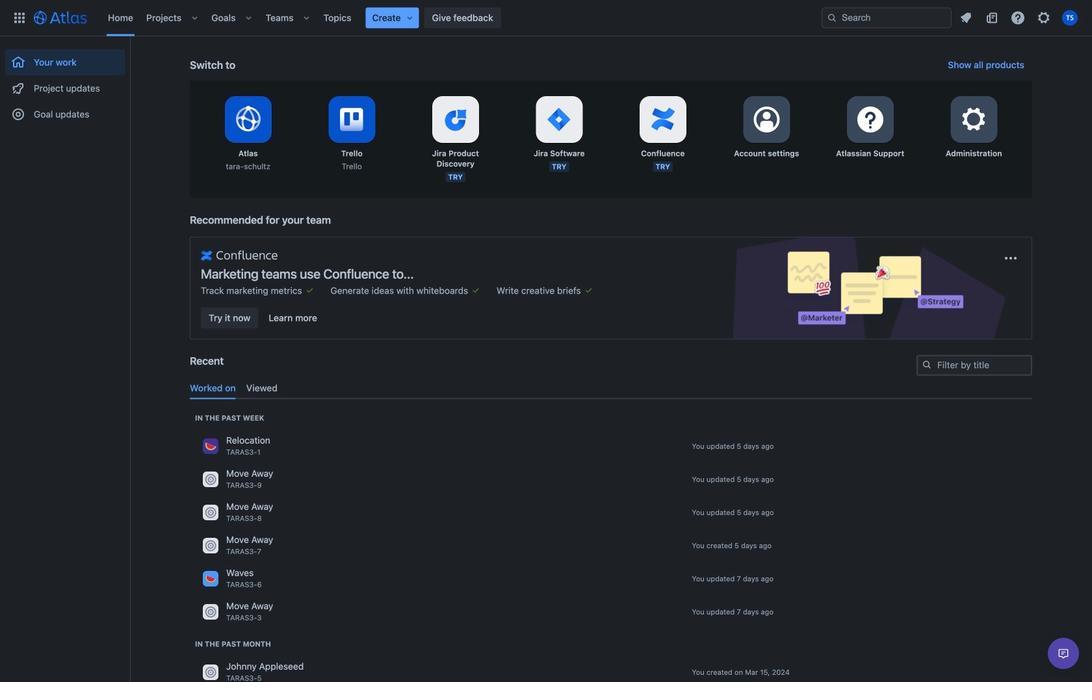 Task type: describe. For each thing, give the bounding box(es) containing it.
2 your existing atlassian products image from the left
[[583, 285, 594, 296]]

notifications image
[[958, 10, 974, 26]]

search image
[[922, 360, 932, 370]]

1 townsquare image from the top
[[203, 472, 218, 488]]

2 horizontal spatial settings image
[[1036, 10, 1052, 26]]

help image
[[1010, 10, 1026, 26]]

1 horizontal spatial settings image
[[959, 104, 990, 135]]

cross-flow recommendation banner element
[[190, 214, 1033, 355]]

search image
[[827, 13, 837, 23]]

open intercom messenger image
[[1056, 646, 1072, 662]]



Task type: locate. For each thing, give the bounding box(es) containing it.
settings image
[[751, 104, 782, 135]]

townsquare image
[[203, 472, 218, 488], [203, 538, 218, 554], [203, 571, 218, 587]]

group
[[5, 36, 125, 131]]

townsquare image
[[203, 439, 218, 454], [203, 505, 218, 521], [203, 605, 218, 620], [203, 665, 218, 681]]

3 townsquare image from the top
[[203, 571, 218, 587]]

settings image
[[1036, 10, 1052, 26], [855, 104, 886, 135], [959, 104, 990, 135]]

your existing atlassian products image
[[471, 285, 481, 296], [583, 285, 594, 296]]

switch to... image
[[12, 10, 27, 26]]

heading
[[195, 413, 264, 424], [195, 639, 271, 650]]

0 vertical spatial heading
[[195, 413, 264, 424]]

tab list
[[185, 378, 1038, 399]]

None search field
[[822, 7, 952, 28]]

1 horizontal spatial your existing atlassian products image
[[583, 285, 594, 296]]

2 townsquare image from the top
[[203, 505, 218, 521]]

1 townsquare image from the top
[[203, 439, 218, 454]]

1 your existing atlassian products image from the left
[[471, 285, 481, 296]]

Filter by title field
[[918, 357, 1031, 375]]

1 vertical spatial townsquare image
[[203, 538, 218, 554]]

2 vertical spatial townsquare image
[[203, 571, 218, 587]]

account image
[[1062, 10, 1078, 26]]

Search field
[[822, 7, 952, 28]]

0 horizontal spatial settings image
[[855, 104, 886, 135]]

3 townsquare image from the top
[[203, 605, 218, 620]]

4 townsquare image from the top
[[203, 665, 218, 681]]

0 vertical spatial townsquare image
[[203, 472, 218, 488]]

1 heading from the top
[[195, 413, 264, 424]]

2 heading from the top
[[195, 639, 271, 650]]

1 vertical spatial heading
[[195, 639, 271, 650]]

confluence image
[[201, 248, 278, 264], [201, 248, 278, 264]]

your existing atlassian products image
[[305, 285, 315, 296]]

banner
[[0, 0, 1092, 36]]

0 horizontal spatial your existing atlassian products image
[[471, 285, 481, 296]]

2 townsquare image from the top
[[203, 538, 218, 554]]

top element
[[8, 0, 822, 36]]



Task type: vqa. For each thing, say whether or not it's contained in the screenshot.
first More icon from the bottom of the page
no



